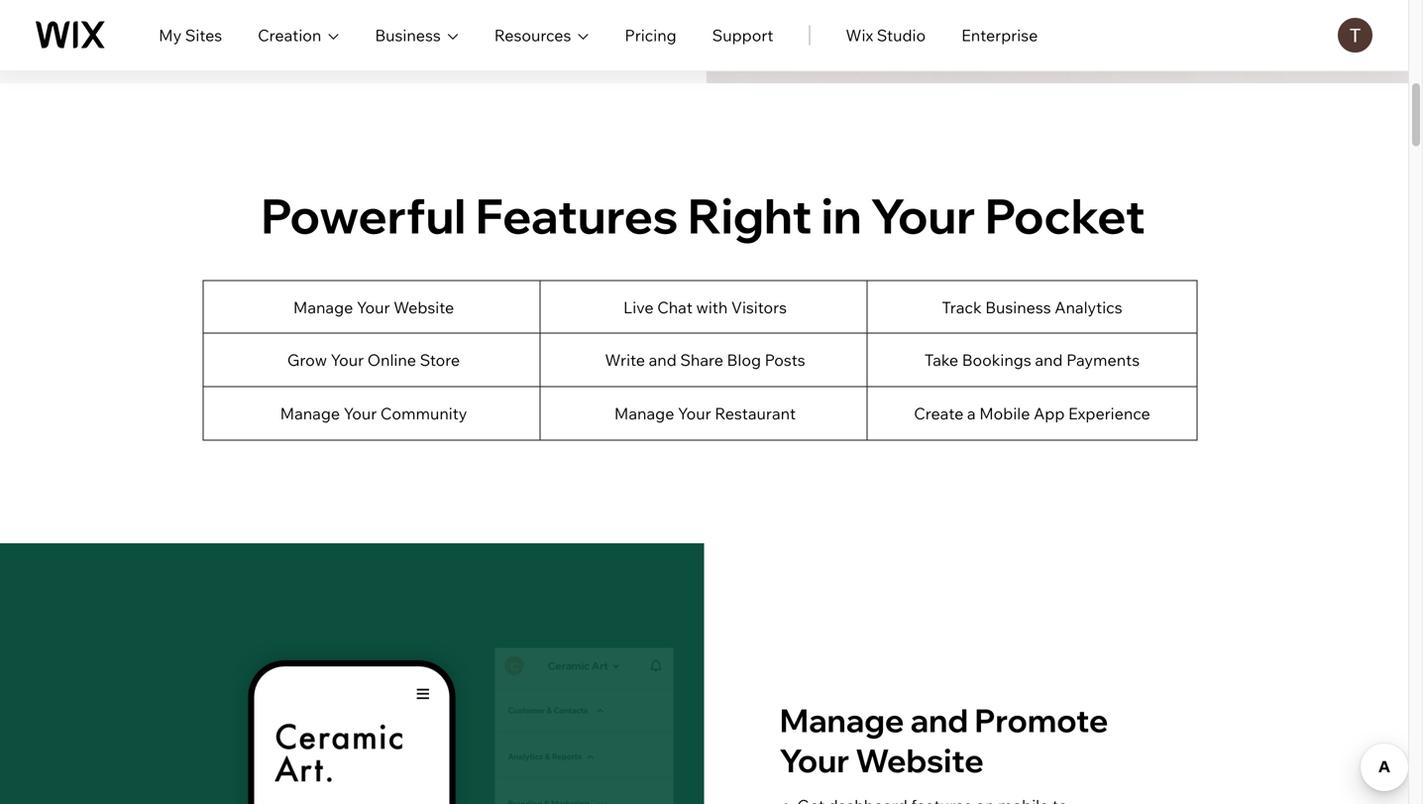 Task type: locate. For each thing, give the bounding box(es) containing it.
studio
[[877, 25, 926, 45]]

enterprise
[[962, 25, 1039, 45]]

business button
[[375, 23, 459, 47]]

manage inside manage and promote your website
[[780, 700, 905, 740]]

promote
[[975, 700, 1109, 740]]

0 vertical spatial website
[[394, 297, 454, 317]]

1 horizontal spatial and
[[911, 700, 969, 740]]

profile image image
[[1339, 18, 1373, 53]]

and
[[649, 350, 677, 370], [1036, 350, 1064, 370], [911, 700, 969, 740]]

manage and promote your website
[[780, 700, 1109, 780]]

live chat with visitors
[[624, 297, 787, 317]]

1 horizontal spatial business
[[986, 297, 1052, 317]]

and for share
[[649, 350, 677, 370]]

creation button
[[258, 23, 339, 47]]

1 horizontal spatial website
[[856, 740, 984, 780]]

community
[[381, 403, 467, 423]]

your for manage your community
[[344, 403, 377, 423]]

1 vertical spatial business
[[986, 297, 1052, 317]]

pocket
[[985, 185, 1146, 245]]

website
[[394, 297, 454, 317], [856, 740, 984, 780]]

your
[[872, 185, 976, 245], [357, 297, 390, 317], [331, 350, 364, 370], [344, 403, 377, 423], [678, 403, 712, 423], [780, 740, 850, 780]]

grow your online store
[[287, 350, 460, 370]]

view of the wix owner app showing the marketing tools that allow you to grow your business. image
[[0, 543, 705, 804]]

my
[[159, 25, 182, 45]]

and inside manage and promote your website
[[911, 700, 969, 740]]

manage for manage your website
[[293, 297, 353, 317]]

business
[[375, 25, 441, 45], [986, 297, 1052, 317]]

manage your website link
[[203, 280, 545, 335]]

0 horizontal spatial website
[[394, 297, 454, 317]]

create
[[915, 403, 964, 423]]

website inside manage and promote your website
[[856, 740, 984, 780]]

grow
[[287, 350, 327, 370]]

blog
[[727, 350, 762, 370]]

0 horizontal spatial and
[[649, 350, 677, 370]]

your for grow your online store
[[331, 350, 364, 370]]

1 vertical spatial website
[[856, 740, 984, 780]]

in
[[822, 185, 862, 245]]

features
[[476, 185, 679, 245]]

analytics
[[1055, 297, 1123, 317]]

posts
[[765, 350, 806, 370]]

resources
[[495, 25, 572, 45]]

take bookings and payments link
[[867, 333, 1198, 387]]

powerful
[[261, 185, 466, 245]]

2 horizontal spatial and
[[1036, 350, 1064, 370]]

0 vertical spatial business
[[375, 25, 441, 45]]

manage
[[293, 297, 353, 317], [280, 403, 340, 423], [615, 403, 675, 423], [780, 700, 905, 740]]

track business analytics
[[942, 297, 1123, 317]]

download on the app store image
[[151, 117, 300, 226]]

0 horizontal spatial business
[[375, 25, 441, 45]]

track business analytics link
[[867, 280, 1198, 335]]

and for promote
[[911, 700, 969, 740]]

my sites link
[[159, 23, 222, 47]]



Task type: describe. For each thing, give the bounding box(es) containing it.
resources button
[[495, 23, 589, 47]]

your for manage your restaurant
[[678, 403, 712, 423]]

create a mobile app experience
[[915, 403, 1151, 423]]

your inside manage and promote your website
[[780, 740, 850, 780]]

wix studio link
[[846, 23, 926, 47]]

mobile
[[980, 403, 1031, 423]]

grow your online store link
[[203, 333, 545, 387]]

restaurant
[[715, 403, 796, 423]]

take bookings and payments
[[925, 350, 1140, 370]]

creation
[[258, 25, 322, 45]]

experience
[[1069, 403, 1151, 423]]

share
[[681, 350, 724, 370]]

pricing
[[625, 25, 677, 45]]

store
[[420, 350, 460, 370]]

chat
[[658, 297, 693, 317]]

right
[[688, 185, 813, 245]]

manage your community link
[[203, 386, 545, 441]]

manage your restaurant link
[[540, 386, 871, 441]]

manage for manage your restaurant
[[615, 403, 675, 423]]

create a mobile app experience link
[[867, 386, 1198, 441]]

support link
[[713, 23, 774, 47]]

write
[[605, 350, 646, 370]]

wix studio
[[846, 25, 926, 45]]

your for manage your website
[[357, 297, 390, 317]]

manage your website
[[293, 297, 454, 317]]

online
[[368, 350, 417, 370]]

a
[[968, 403, 976, 423]]

live chat with visitors link
[[540, 280, 871, 335]]

business inside popup button
[[375, 25, 441, 45]]

pricing link
[[625, 23, 677, 47]]

images of managing online store with the wix owner app image
[[300, 148, 457, 207]]

with
[[697, 297, 728, 317]]

manage for manage your community
[[280, 403, 340, 423]]

write and share blog posts
[[605, 350, 806, 370]]

support
[[713, 25, 774, 45]]

app
[[1034, 403, 1065, 423]]

wix
[[846, 25, 874, 45]]

payments
[[1067, 350, 1140, 370]]

take
[[925, 350, 959, 370]]

manage for manage and promote your website
[[780, 700, 905, 740]]

track
[[942, 297, 982, 317]]

manage your restaurant
[[615, 403, 796, 423]]

manage your community
[[280, 403, 467, 423]]

sites
[[185, 25, 222, 45]]

bookings
[[963, 350, 1032, 370]]

powerful features right in your pocket
[[261, 185, 1146, 245]]

live
[[624, 297, 654, 317]]

marketing tools image
[[495, 644, 674, 804]]

visitors
[[732, 297, 787, 317]]

my sites
[[159, 25, 222, 45]]

enterprise link
[[962, 23, 1039, 47]]

write and share blog posts link
[[540, 333, 871, 387]]



Task type: vqa. For each thing, say whether or not it's contained in the screenshot.
News & Business &
no



